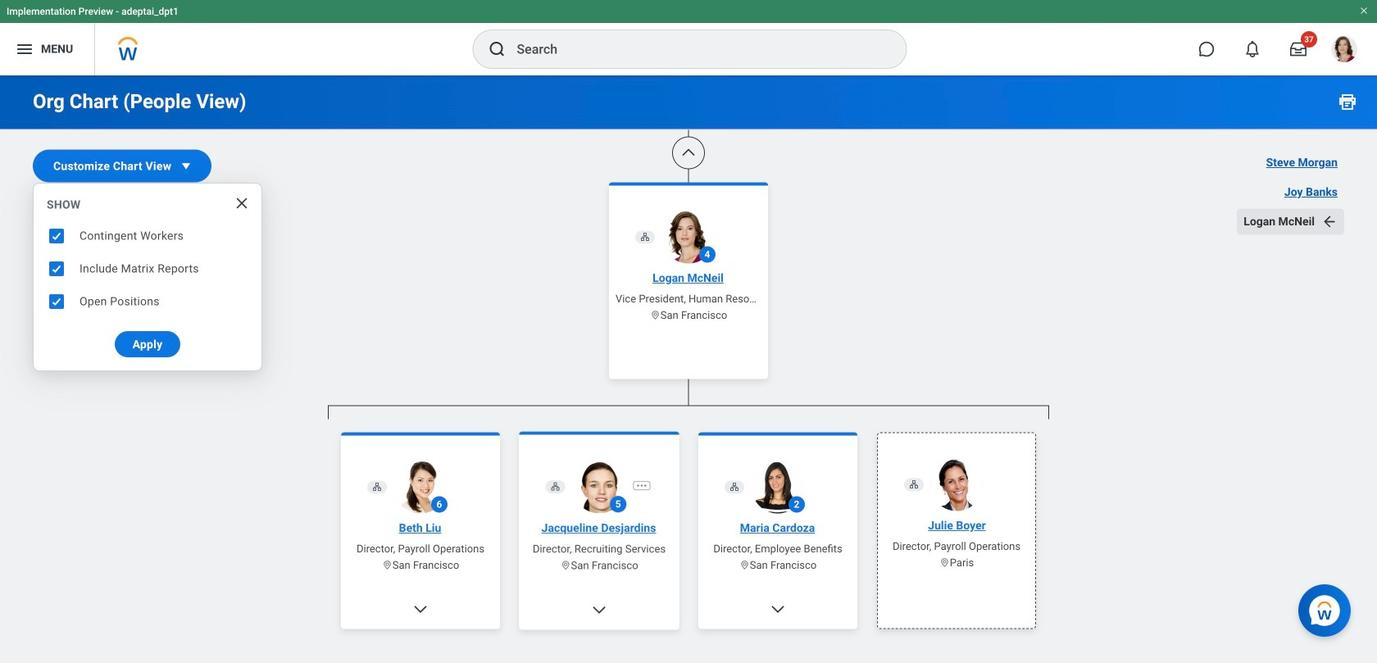 Task type: locate. For each thing, give the bounding box(es) containing it.
search image
[[488, 39, 507, 59]]

Search Workday  search field
[[517, 31, 873, 67]]

related actions image
[[638, 477, 651, 490]]

1 horizontal spatial view team image
[[730, 482, 740, 492]]

main content
[[0, 0, 1378, 664]]

view team image
[[910, 480, 919, 490], [372, 482, 382, 492]]

0 horizontal spatial location image
[[740, 560, 750, 571]]

location image
[[940, 558, 950, 568], [740, 560, 750, 571]]

dialog
[[33, 183, 262, 372]]

view team image
[[548, 480, 559, 490], [730, 482, 740, 492]]

chevron down image
[[413, 602, 429, 618], [770, 602, 787, 618]]

2 chevron down image from the left
[[770, 602, 787, 618]]

1 chevron down image from the left
[[413, 602, 429, 618]]

chevron up image
[[681, 145, 697, 161]]

location image for view team image to the right
[[940, 558, 950, 568]]

banner
[[0, 0, 1378, 75]]

0 horizontal spatial chevron down image
[[413, 602, 429, 618]]

location image
[[382, 560, 393, 571], [559, 562, 570, 573]]

1 horizontal spatial location image
[[940, 558, 950, 568]]

arrow left image
[[1322, 214, 1339, 230]]

1 horizontal spatial chevron down image
[[770, 602, 787, 618]]

close environment banner image
[[1360, 6, 1370, 16]]



Task type: describe. For each thing, give the bounding box(es) containing it.
caret down image
[[178, 158, 195, 174]]

print org chart image
[[1339, 92, 1358, 112]]

chevron down image
[[591, 606, 608, 623]]

0 horizontal spatial view team image
[[548, 480, 559, 490]]

location image for rightmost view team icon
[[740, 560, 750, 571]]

inbox large image
[[1291, 41, 1307, 57]]

1 horizontal spatial view team image
[[910, 480, 919, 490]]

x image
[[234, 195, 250, 212]]

notifications large image
[[1245, 41, 1261, 57]]

logan mcneil, logan mcneil, 4 direct reports element
[[328, 420, 1050, 664]]

1 horizontal spatial location image
[[559, 562, 570, 573]]

justify image
[[15, 39, 34, 59]]

0 horizontal spatial view team image
[[372, 482, 382, 492]]

profile logan mcneil image
[[1332, 36, 1358, 66]]

0 horizontal spatial location image
[[382, 560, 393, 571]]



Task type: vqa. For each thing, say whether or not it's contained in the screenshot.
Toggle To Grid View option
no



